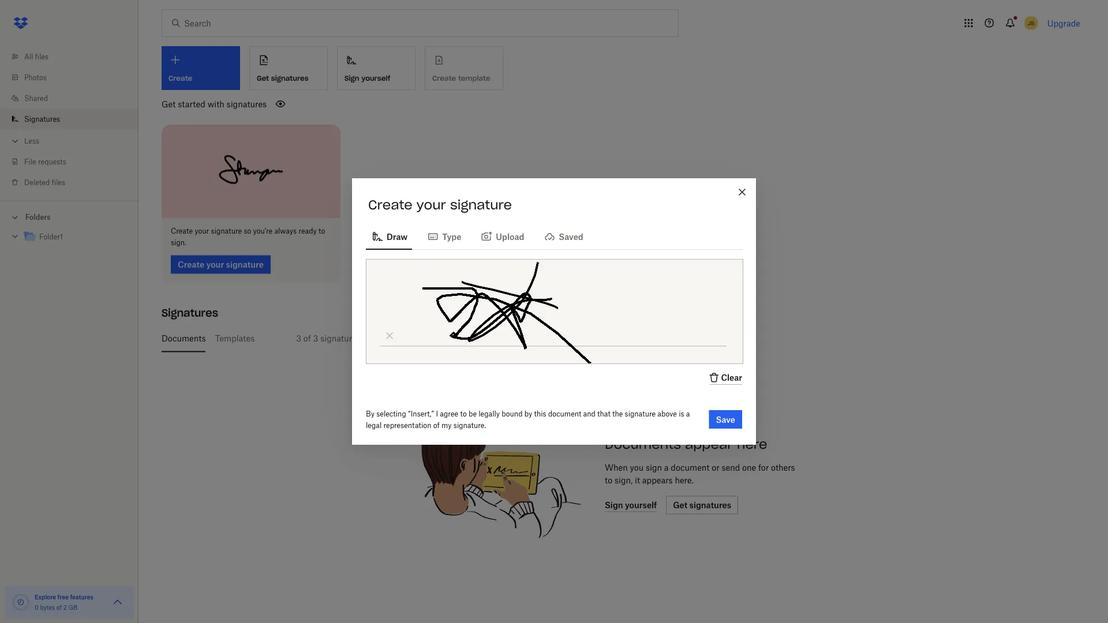 Task type: describe. For each thing, give the bounding box(es) containing it.
for
[[758, 463, 769, 473]]

by
[[524, 409, 532, 418]]

a inside by selecting "insert," i agree to be legally bound by this document and that the signature above is a legal representation of my signature.
[[686, 409, 690, 418]]

0 vertical spatial requests
[[38, 157, 66, 166]]

1 3 from the left
[[296, 334, 301, 343]]

legally
[[479, 409, 500, 418]]

folders button
[[0, 208, 139, 225]]

shared link
[[9, 88, 139, 109]]

upload
[[496, 232, 524, 242]]

with
[[208, 99, 224, 109]]

appear
[[685, 436, 733, 452]]

1 vertical spatial signatures
[[227, 99, 267, 109]]

i
[[436, 409, 438, 418]]

sign
[[345, 74, 359, 83]]

all files link
[[9, 46, 139, 67]]

photos link
[[9, 67, 139, 88]]

folder1 link
[[23, 229, 129, 245]]

yourself inside 'button'
[[361, 74, 390, 83]]

list containing all files
[[0, 39, 139, 201]]

and
[[583, 409, 596, 418]]

create for create your signature so you're always ready to sign.
[[171, 227, 193, 236]]

deleted
[[24, 178, 50, 187]]

1 horizontal spatial requests
[[359, 334, 392, 343]]

save button
[[709, 410, 742, 429]]

documents appear here
[[605, 436, 767, 452]]

or
[[712, 463, 719, 473]]

to inside by selecting "insert," i agree to be legally bound by this document and that the signature above is a legal representation of my signature.
[[460, 409, 467, 418]]

selecting
[[376, 409, 406, 418]]

signatures link
[[9, 109, 139, 129]]

get started with signatures
[[162, 99, 267, 109]]

less
[[24, 136, 39, 145]]

so
[[244, 227, 251, 236]]

of inside tab list
[[303, 334, 311, 343]]

signature inside create your signature so you're always ready to sign.
[[211, 227, 242, 236]]

appears
[[642, 476, 673, 485]]

create your signature
[[368, 197, 512, 213]]

1 vertical spatial signatures
[[162, 306, 218, 320]]

templates
[[215, 334, 255, 343]]

signatures inside button
[[271, 74, 309, 83]]

sign yourself button
[[337, 46, 416, 90]]

upgrade link
[[1047, 18, 1080, 28]]

month.
[[425, 334, 452, 343]]

less image
[[9, 135, 21, 147]]

photos
[[24, 73, 47, 82]]

sign.
[[171, 238, 186, 247]]

files for all files
[[35, 52, 49, 61]]

get signatures button
[[249, 46, 328, 90]]

to inside when you sign a document or send one for others to sign, it appears here.
[[605, 476, 612, 485]]

yourself inside tab list
[[486, 334, 516, 343]]

bytes
[[40, 604, 55, 611]]

explore
[[35, 594, 56, 601]]

here.
[[675, 476, 694, 485]]

all
[[24, 52, 33, 61]]

sign,
[[615, 476, 633, 485]]

2
[[63, 604, 67, 611]]

documents tab
[[162, 325, 206, 352]]

3 of 3 signature requests left this month. signing yourself is unlimited.
[[296, 334, 566, 343]]

features
[[70, 594, 93, 601]]

your for create your signature so you're always ready to sign.
[[195, 227, 209, 236]]

when you sign a document or send one for others to sign, it appears here.
[[605, 463, 795, 485]]

legal
[[366, 421, 382, 430]]

explore free features 0 bytes of 2 gb
[[35, 594, 93, 611]]

one
[[742, 463, 756, 473]]

signing
[[454, 334, 484, 343]]

my
[[442, 421, 452, 430]]

files for deleted files
[[52, 178, 65, 187]]

the
[[612, 409, 623, 418]]

deleted files link
[[9, 172, 139, 193]]

templates tab
[[215, 325, 255, 352]]



Task type: vqa. For each thing, say whether or not it's contained in the screenshot.
Get
yes



Task type: locate. For each thing, give the bounding box(es) containing it.
1 horizontal spatial document
[[671, 463, 710, 473]]

1 vertical spatial a
[[664, 463, 669, 473]]

list
[[0, 39, 139, 201]]

0 vertical spatial signatures
[[271, 74, 309, 83]]

representation
[[384, 421, 431, 430]]

documents for documents
[[162, 334, 206, 343]]

signatures inside list item
[[24, 115, 60, 123]]

1 horizontal spatial of
[[303, 334, 311, 343]]

get signatures
[[257, 74, 309, 83]]

2 vertical spatial of
[[56, 604, 62, 611]]

file requests
[[24, 157, 66, 166]]

0 horizontal spatial requests
[[38, 157, 66, 166]]

files right deleted
[[52, 178, 65, 187]]

2 vertical spatial to
[[605, 476, 612, 485]]

file requests link
[[9, 151, 139, 172]]

1 horizontal spatial this
[[534, 409, 546, 418]]

0 horizontal spatial signatures
[[24, 115, 60, 123]]

0 horizontal spatial of
[[56, 604, 62, 611]]

create inside create your signature so you're always ready to sign.
[[171, 227, 193, 236]]

sign yourself
[[345, 74, 390, 83]]

2 horizontal spatial to
[[605, 476, 612, 485]]

0 vertical spatial a
[[686, 409, 690, 418]]

this right by
[[534, 409, 546, 418]]

1 horizontal spatial 3
[[313, 334, 318, 343]]

0 vertical spatial of
[[303, 334, 311, 343]]

of inside by selecting "insert," i agree to be legally bound by this document and that the signature above is a legal representation of my signature.
[[433, 421, 440, 430]]

always
[[274, 227, 297, 236]]

1 vertical spatial files
[[52, 178, 65, 187]]

0 horizontal spatial document
[[548, 409, 581, 418]]

send
[[722, 463, 740, 473]]

0 vertical spatial files
[[35, 52, 49, 61]]

1 vertical spatial your
[[195, 227, 209, 236]]

0 horizontal spatial your
[[195, 227, 209, 236]]

0 vertical spatial tab list
[[366, 222, 742, 250]]

1 horizontal spatial signatures
[[162, 306, 218, 320]]

bound
[[502, 409, 523, 418]]

your left so
[[195, 227, 209, 236]]

signatures up documents tab
[[162, 306, 218, 320]]

create up sign.
[[171, 227, 193, 236]]

0 horizontal spatial files
[[35, 52, 49, 61]]

1 vertical spatial document
[[671, 463, 710, 473]]

1 horizontal spatial documents
[[605, 436, 681, 452]]

1 vertical spatial requests
[[359, 334, 392, 343]]

create inside 'dialog'
[[368, 197, 412, 213]]

signature.
[[454, 421, 486, 430]]

of inside the explore free features 0 bytes of 2 gb
[[56, 604, 62, 611]]

be
[[469, 409, 477, 418]]

clear
[[721, 373, 742, 383]]

0 vertical spatial yourself
[[361, 74, 390, 83]]

1 vertical spatial is
[[679, 409, 684, 418]]

free
[[57, 594, 69, 601]]

by selecting "insert," i agree to be legally bound by this document and that the signature above is a legal representation of my signature.
[[366, 409, 690, 430]]

requests right file
[[38, 157, 66, 166]]

it
[[635, 476, 640, 485]]

create your signature so you're always ready to sign.
[[171, 227, 325, 247]]

files inside deleted files link
[[52, 178, 65, 187]]

0
[[35, 604, 38, 611]]

tab list
[[366, 222, 742, 250], [162, 325, 1076, 352]]

others
[[771, 463, 795, 473]]

documents for documents appear here
[[605, 436, 681, 452]]

1 horizontal spatial files
[[52, 178, 65, 187]]

documents left templates tab
[[162, 334, 206, 343]]

1 horizontal spatial a
[[686, 409, 690, 418]]

1 vertical spatial tab list
[[162, 325, 1076, 352]]

get for get started with signatures
[[162, 99, 176, 109]]

yourself right sign at top
[[361, 74, 390, 83]]

this inside tab list
[[409, 334, 423, 343]]

get for get signatures
[[257, 74, 269, 83]]

0 horizontal spatial this
[[409, 334, 423, 343]]

0 vertical spatial your
[[416, 197, 446, 213]]

started
[[178, 99, 205, 109]]

signatures
[[271, 74, 309, 83], [227, 99, 267, 109]]

0 horizontal spatial get
[[162, 99, 176, 109]]

your
[[416, 197, 446, 213], [195, 227, 209, 236]]

1 vertical spatial documents
[[605, 436, 681, 452]]

agree
[[440, 409, 458, 418]]

1 horizontal spatial to
[[460, 409, 467, 418]]

1 vertical spatial create
[[171, 227, 193, 236]]

0 horizontal spatial 3
[[296, 334, 301, 343]]

unlimited.
[[527, 334, 566, 343]]

create your signature dialog
[[352, 178, 756, 445]]

1 horizontal spatial create
[[368, 197, 412, 213]]

when
[[605, 463, 628, 473]]

type
[[442, 232, 461, 242]]

left
[[394, 334, 406, 343]]

0 horizontal spatial a
[[664, 463, 669, 473]]

to
[[319, 227, 325, 236], [460, 409, 467, 418], [605, 476, 612, 485]]

your up type
[[416, 197, 446, 213]]

to inside create your signature so you're always ready to sign.
[[319, 227, 325, 236]]

document up here.
[[671, 463, 710, 473]]

signature
[[450, 197, 512, 213], [211, 227, 242, 236], [320, 334, 356, 343], [625, 409, 656, 418]]

0 horizontal spatial yourself
[[361, 74, 390, 83]]

quota usage element
[[12, 593, 30, 612]]

0 vertical spatial signatures
[[24, 115, 60, 123]]

"insert,"
[[408, 409, 434, 418]]

document left "and"
[[548, 409, 581, 418]]

0 horizontal spatial to
[[319, 227, 325, 236]]

tab list containing draw
[[366, 222, 742, 250]]

1 vertical spatial of
[[433, 421, 440, 430]]

this
[[409, 334, 423, 343], [534, 409, 546, 418]]

tab list containing documents
[[162, 325, 1076, 352]]

a right sign
[[664, 463, 669, 473]]

that
[[597, 409, 610, 418]]

gb
[[68, 604, 77, 611]]

3
[[296, 334, 301, 343], [313, 334, 318, 343]]

deleted files
[[24, 178, 65, 187]]

folder1
[[39, 233, 63, 241]]

is inside by selecting "insert," i agree to be legally bound by this document and that the signature above is a legal representation of my signature.
[[679, 409, 684, 418]]

to right ready
[[319, 227, 325, 236]]

signatures
[[24, 115, 60, 123], [162, 306, 218, 320]]

create
[[368, 197, 412, 213], [171, 227, 193, 236]]

signature inside by selecting "insert," i agree to be legally bound by this document and that the signature above is a legal representation of my signature.
[[625, 409, 656, 418]]

save
[[716, 415, 735, 424]]

is inside tab list
[[519, 334, 525, 343]]

by
[[366, 409, 375, 418]]

requests left left
[[359, 334, 392, 343]]

0 horizontal spatial is
[[519, 334, 525, 343]]

create for create your signature
[[368, 197, 412, 213]]

yourself
[[361, 74, 390, 83], [486, 334, 516, 343]]

document inside when you sign a document or send one for others to sign, it appears here.
[[671, 463, 710, 473]]

to down when
[[605, 476, 612, 485]]

you
[[630, 463, 644, 473]]

get left 'started'
[[162, 99, 176, 109]]

sign
[[646, 463, 662, 473]]

signatures list item
[[0, 109, 139, 129]]

1 horizontal spatial is
[[679, 409, 684, 418]]

draw
[[387, 232, 408, 242]]

1 horizontal spatial signatures
[[271, 74, 309, 83]]

here
[[737, 436, 767, 452]]

clear button
[[707, 371, 742, 385]]

your inside 'dialog'
[[416, 197, 446, 213]]

shared
[[24, 94, 48, 102]]

your for create your signature
[[416, 197, 446, 213]]

this right left
[[409, 334, 423, 343]]

folders
[[25, 213, 51, 222]]

upgrade
[[1047, 18, 1080, 28]]

1 horizontal spatial get
[[257, 74, 269, 83]]

files
[[35, 52, 49, 61], [52, 178, 65, 187]]

files inside all files link
[[35, 52, 49, 61]]

is right above
[[679, 409, 684, 418]]

dropbox image
[[9, 12, 32, 35]]

document inside by selecting "insert," i agree to be legally bound by this document and that the signature above is a legal representation of my signature.
[[548, 409, 581, 418]]

of
[[303, 334, 311, 343], [433, 421, 440, 430], [56, 604, 62, 611]]

is
[[519, 334, 525, 343], [679, 409, 684, 418]]

this inside by selecting "insert," i agree to be legally bound by this document and that the signature above is a legal representation of my signature.
[[534, 409, 546, 418]]

your inside create your signature so you're always ready to sign.
[[195, 227, 209, 236]]

file
[[24, 157, 36, 166]]

0 vertical spatial is
[[519, 334, 525, 343]]

0 horizontal spatial create
[[171, 227, 193, 236]]

get up the get started with signatures
[[257, 74, 269, 83]]

yourself right signing
[[486, 334, 516, 343]]

1 vertical spatial get
[[162, 99, 176, 109]]

0 horizontal spatial documents
[[162, 334, 206, 343]]

a inside when you sign a document or send one for others to sign, it appears here.
[[664, 463, 669, 473]]

0 horizontal spatial signatures
[[227, 99, 267, 109]]

is left unlimited.
[[519, 334, 525, 343]]

get
[[257, 74, 269, 83], [162, 99, 176, 109]]

0 vertical spatial get
[[257, 74, 269, 83]]

1 vertical spatial yourself
[[486, 334, 516, 343]]

0 vertical spatial this
[[409, 334, 423, 343]]

files right all
[[35, 52, 49, 61]]

0 vertical spatial document
[[548, 409, 581, 418]]

2 3 from the left
[[313, 334, 318, 343]]

2 horizontal spatial of
[[433, 421, 440, 430]]

to left be
[[460, 409, 467, 418]]

saved
[[559, 232, 583, 242]]

a right above
[[686, 409, 690, 418]]

signatures down shared
[[24, 115, 60, 123]]

requests
[[38, 157, 66, 166], [359, 334, 392, 343]]

0 vertical spatial documents
[[162, 334, 206, 343]]

documents
[[162, 334, 206, 343], [605, 436, 681, 452]]

0 vertical spatial to
[[319, 227, 325, 236]]

1 vertical spatial to
[[460, 409, 467, 418]]

1 horizontal spatial your
[[416, 197, 446, 213]]

0 vertical spatial create
[[368, 197, 412, 213]]

you're
[[253, 227, 273, 236]]

all files
[[24, 52, 49, 61]]

1 horizontal spatial yourself
[[486, 334, 516, 343]]

documents up the you in the right bottom of the page
[[605, 436, 681, 452]]

above
[[658, 409, 677, 418]]

document
[[548, 409, 581, 418], [671, 463, 710, 473]]

create up 'draw'
[[368, 197, 412, 213]]

ready
[[299, 227, 317, 236]]

1 vertical spatial this
[[534, 409, 546, 418]]

tab list inside create your signature 'dialog'
[[366, 222, 742, 250]]

get inside button
[[257, 74, 269, 83]]



